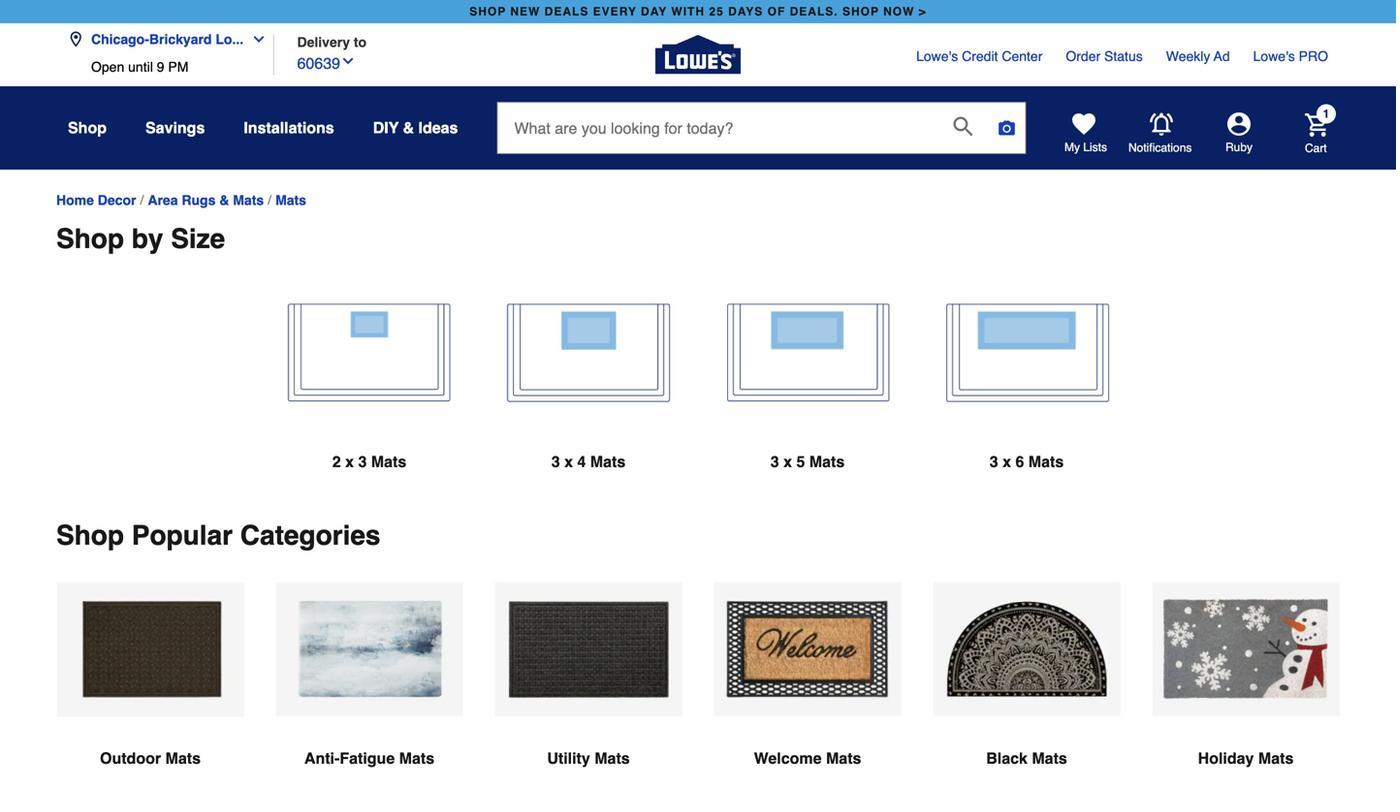 Task type: vqa. For each thing, say whether or not it's contained in the screenshot.
the Fitness Towers
no



Task type: describe. For each thing, give the bounding box(es) containing it.
mats inside 'link'
[[399, 750, 435, 768]]

home
[[56, 192, 94, 208]]

chicago-
[[91, 32, 149, 47]]

ideas
[[419, 119, 458, 137]]

& inside button
[[403, 119, 414, 137]]

brickyard
[[149, 32, 212, 47]]

mats right the 2 on the bottom of the page
[[371, 453, 407, 471]]

status
[[1105, 48, 1143, 64]]

area rugs & mats link
[[148, 192, 264, 208]]

3 x 6 mats link
[[933, 286, 1121, 520]]

an icon of a 3 by 5 mat size. image
[[714, 286, 902, 421]]

1 shop from the left
[[470, 5, 506, 18]]

deals
[[545, 5, 589, 18]]

black
[[987, 750, 1028, 768]]

my lists
[[1065, 141, 1108, 154]]

holiday
[[1199, 750, 1255, 768]]

pm
[[168, 59, 189, 75]]

now
[[884, 5, 915, 18]]

9
[[157, 59, 164, 75]]

weekly
[[1167, 48, 1211, 64]]

mats down installations button
[[276, 192, 306, 208]]

lowe's home improvement lists image
[[1073, 113, 1096, 136]]

diy & ideas
[[373, 119, 458, 137]]

chicago-brickyard lo... button
[[68, 20, 275, 59]]

2 / from the left
[[268, 193, 272, 208]]

5
[[797, 453, 805, 471]]

2 x 3 mats link
[[275, 286, 464, 520]]

cart
[[1306, 141, 1328, 155]]

lowe's home improvement cart image
[[1306, 113, 1329, 137]]

mats right outdoor on the left bottom of page
[[165, 750, 201, 768]]

shop new deals every day with 25 days of deals. shop now > link
[[466, 0, 931, 23]]

mats right the 6 at the right
[[1029, 453, 1064, 471]]

day
[[641, 5, 667, 18]]

savings
[[145, 119, 205, 137]]

shop new deals every day with 25 days of deals. shop now >
[[470, 5, 927, 18]]

mats link
[[276, 192, 306, 208]]

3 x 4 mats link
[[495, 286, 683, 520]]

lowe's home improvement notification center image
[[1150, 113, 1174, 136]]

categories
[[240, 520, 381, 551]]

ruby button
[[1193, 113, 1286, 155]]

ad
[[1214, 48, 1231, 64]]

black mats
[[987, 750, 1068, 768]]

anti-
[[304, 750, 340, 768]]

open until 9 pm
[[91, 59, 189, 75]]

location image
[[68, 32, 83, 47]]

installations button
[[244, 111, 334, 145]]

3 for 3 x 6 mats
[[990, 453, 999, 471]]

>
[[919, 5, 927, 18]]

shop popular categories
[[56, 520, 381, 551]]

my
[[1065, 141, 1081, 154]]

installations
[[244, 119, 334, 137]]

welcome
[[754, 750, 822, 768]]

ruby
[[1226, 141, 1253, 154]]

fatigue
[[340, 750, 395, 768]]

a half circle black mat with beige mandala design. image
[[933, 583, 1121, 717]]

2
[[332, 453, 341, 471]]

mats right welcome
[[826, 750, 862, 768]]

lo...
[[216, 32, 244, 47]]

3 x 5 mats
[[771, 453, 845, 471]]

an icon of a 3 by 6 mat size. image
[[933, 286, 1121, 421]]

mats left mats link
[[233, 192, 264, 208]]

2 shop from the left
[[843, 5, 880, 18]]

shop for shop by size
[[56, 224, 124, 255]]

chicago-brickyard lo...
[[91, 32, 244, 47]]

utility mats
[[547, 750, 630, 768]]

a dark brown rubber door mat with a basket-weave pattern. image
[[56, 583, 244, 717]]

3 inside 2 x 3 mats link
[[358, 453, 367, 471]]

anti-fatigue mats
[[304, 750, 435, 768]]

x for 3
[[345, 453, 354, 471]]

outdoor mats
[[100, 750, 201, 768]]

home decor / area rugs & mats / mats
[[56, 192, 306, 208]]

black mats link
[[933, 583, 1121, 789]]

of
[[768, 5, 786, 18]]

weekly ad
[[1167, 48, 1231, 64]]

a coir mat with a welcome message inside a decorative rubber border. image
[[714, 583, 902, 717]]

diy & ideas button
[[373, 111, 458, 145]]

diy
[[373, 119, 399, 137]]

holiday mats
[[1199, 750, 1294, 768]]

60639 button
[[297, 50, 356, 75]]

lists
[[1084, 141, 1108, 154]]

welcome mats
[[754, 750, 862, 768]]

decor
[[98, 192, 136, 208]]

outdoor mats link
[[56, 583, 244, 789]]

area
[[148, 192, 178, 208]]



Task type: locate. For each thing, give the bounding box(es) containing it.
3 x 6 mats
[[990, 453, 1064, 471]]

delivery
[[297, 34, 350, 50]]

2 x 3 mats
[[332, 453, 407, 471]]

6
[[1016, 453, 1025, 471]]

3 x 4 mats
[[552, 453, 626, 471]]

mats right holiday
[[1259, 750, 1294, 768]]

shop by size
[[56, 224, 225, 255]]

1 x from the left
[[345, 453, 354, 471]]

every
[[593, 5, 637, 18]]

lowe's pro
[[1254, 48, 1329, 64]]

3
[[358, 453, 367, 471], [552, 453, 560, 471], [771, 453, 780, 471], [990, 453, 999, 471]]

mats right utility
[[595, 750, 630, 768]]

3 left the 6 at the right
[[990, 453, 999, 471]]

x left 5
[[784, 453, 792, 471]]

x for 5
[[784, 453, 792, 471]]

chevron down image
[[340, 53, 356, 69]]

shop down the open
[[68, 119, 107, 137]]

1 vertical spatial shop
[[56, 224, 124, 255]]

mats right black
[[1032, 750, 1068, 768]]

lowe's pro link
[[1254, 47, 1329, 66]]

None search field
[[497, 102, 1027, 172]]

lowe's home improvement logo image
[[656, 12, 741, 97]]

lowe's
[[917, 48, 959, 64], [1254, 48, 1296, 64]]

shop
[[68, 119, 107, 137], [56, 224, 124, 255], [56, 520, 124, 551]]

outdoor
[[100, 750, 161, 768]]

x for 4
[[565, 453, 573, 471]]

3 3 from the left
[[771, 453, 780, 471]]

3 left 5
[[771, 453, 780, 471]]

shop for shop popular categories
[[56, 520, 124, 551]]

1 lowe's from the left
[[917, 48, 959, 64]]

lowe's credit center
[[917, 48, 1043, 64]]

order status
[[1066, 48, 1143, 64]]

lowe's left pro
[[1254, 48, 1296, 64]]

3 left 4
[[552, 453, 560, 471]]

& right diy
[[403, 119, 414, 137]]

1 3 from the left
[[358, 453, 367, 471]]

Search Query text field
[[498, 103, 938, 153]]

delivery to
[[297, 34, 367, 50]]

/ left the area
[[140, 193, 144, 208]]

shop left new
[[470, 5, 506, 18]]

mats
[[233, 192, 264, 208], [276, 192, 306, 208], [371, 453, 407, 471], [591, 453, 626, 471], [810, 453, 845, 471], [1029, 453, 1064, 471], [165, 750, 201, 768], [399, 750, 435, 768], [595, 750, 630, 768], [826, 750, 862, 768], [1032, 750, 1068, 768], [1259, 750, 1294, 768]]

order
[[1066, 48, 1101, 64]]

credit
[[962, 48, 999, 64]]

with
[[672, 5, 705, 18]]

1
[[1324, 107, 1330, 121]]

& right rugs
[[219, 192, 229, 208]]

a black utility mat. image
[[495, 583, 683, 717]]

3 x from the left
[[784, 453, 792, 471]]

4 3 from the left
[[990, 453, 999, 471]]

order status link
[[1066, 47, 1143, 66]]

0 horizontal spatial &
[[219, 192, 229, 208]]

lowe's credit center link
[[917, 47, 1043, 66]]

deals.
[[790, 5, 839, 18]]

3 inside 3 x 6 mats link
[[990, 453, 999, 471]]

4 x from the left
[[1003, 453, 1012, 471]]

3 inside 3 x 5 mats link
[[771, 453, 780, 471]]

1 / from the left
[[140, 193, 144, 208]]

shop left now
[[843, 5, 880, 18]]

1 vertical spatial &
[[219, 192, 229, 208]]

x left the 6 at the right
[[1003, 453, 1012, 471]]

0 vertical spatial shop
[[68, 119, 107, 137]]

lowe's left credit
[[917, 48, 959, 64]]

1 horizontal spatial lowe's
[[1254, 48, 1296, 64]]

chevron down image
[[244, 32, 267, 47]]

home decor link
[[56, 192, 136, 208]]

days
[[729, 5, 764, 18]]

3 for 3 x 4 mats
[[552, 453, 560, 471]]

an icon of a 2 by 3 mat size. image
[[275, 286, 464, 421]]

savings button
[[145, 111, 205, 145]]

size
[[171, 224, 225, 255]]

1 horizontal spatial /
[[268, 193, 272, 208]]

& inside home decor / area rugs & mats / mats
[[219, 192, 229, 208]]

/ left mats link
[[268, 193, 272, 208]]

my lists link
[[1065, 113, 1108, 155]]

x
[[345, 453, 354, 471], [565, 453, 573, 471], [784, 453, 792, 471], [1003, 453, 1012, 471]]

to
[[354, 34, 367, 50]]

utility
[[547, 750, 590, 768]]

0 horizontal spatial shop
[[470, 5, 506, 18]]

anti-fatigue mats link
[[275, 583, 464, 789]]

4
[[578, 453, 586, 471]]

shop left popular
[[56, 520, 124, 551]]

a holiday mat with snowflakes and snowman design. image
[[1152, 583, 1340, 717]]

2 vertical spatial shop
[[56, 520, 124, 551]]

3 for 3 x 5 mats
[[771, 453, 780, 471]]

shop down home decor link
[[56, 224, 124, 255]]

lowe's for lowe's pro
[[1254, 48, 1296, 64]]

camera image
[[998, 118, 1017, 138]]

mats right 4
[[591, 453, 626, 471]]

2 lowe's from the left
[[1254, 48, 1296, 64]]

open
[[91, 59, 124, 75]]

by
[[132, 224, 163, 255]]

0 horizontal spatial lowe's
[[917, 48, 959, 64]]

popular
[[132, 520, 233, 551]]

notifications
[[1129, 141, 1192, 154]]

weekly ad link
[[1167, 47, 1231, 66]]

mats right 5
[[810, 453, 845, 471]]

shop for shop
[[68, 119, 107, 137]]

pro
[[1299, 48, 1329, 64]]

mats right fatigue
[[399, 750, 435, 768]]

an anti-fatigue mat with an abstract blue design. image
[[275, 583, 464, 717]]

an icon of a 3 by 4 mat size. image
[[495, 286, 683, 421]]

1 horizontal spatial shop
[[843, 5, 880, 18]]

rugs
[[182, 192, 216, 208]]

search image
[[954, 117, 973, 136]]

0 horizontal spatial /
[[140, 193, 144, 208]]

shop button
[[68, 111, 107, 145]]

x right the 2 on the bottom of the page
[[345, 453, 354, 471]]

0 vertical spatial &
[[403, 119, 414, 137]]

2 3 from the left
[[552, 453, 560, 471]]

new
[[511, 5, 541, 18]]

until
[[128, 59, 153, 75]]

welcome mats link
[[714, 583, 902, 789]]

lowe's for lowe's credit center
[[917, 48, 959, 64]]

x for 6
[[1003, 453, 1012, 471]]

x left 4
[[565, 453, 573, 471]]

25
[[709, 5, 724, 18]]

/
[[140, 193, 144, 208], [268, 193, 272, 208]]

3 x 5 mats link
[[714, 286, 902, 520]]

center
[[1002, 48, 1043, 64]]

2 x from the left
[[565, 453, 573, 471]]

3 right the 2 on the bottom of the page
[[358, 453, 367, 471]]

1 horizontal spatial &
[[403, 119, 414, 137]]

3 inside 3 x 4 mats link
[[552, 453, 560, 471]]

utility mats link
[[495, 583, 683, 789]]

60639
[[297, 54, 340, 72]]



